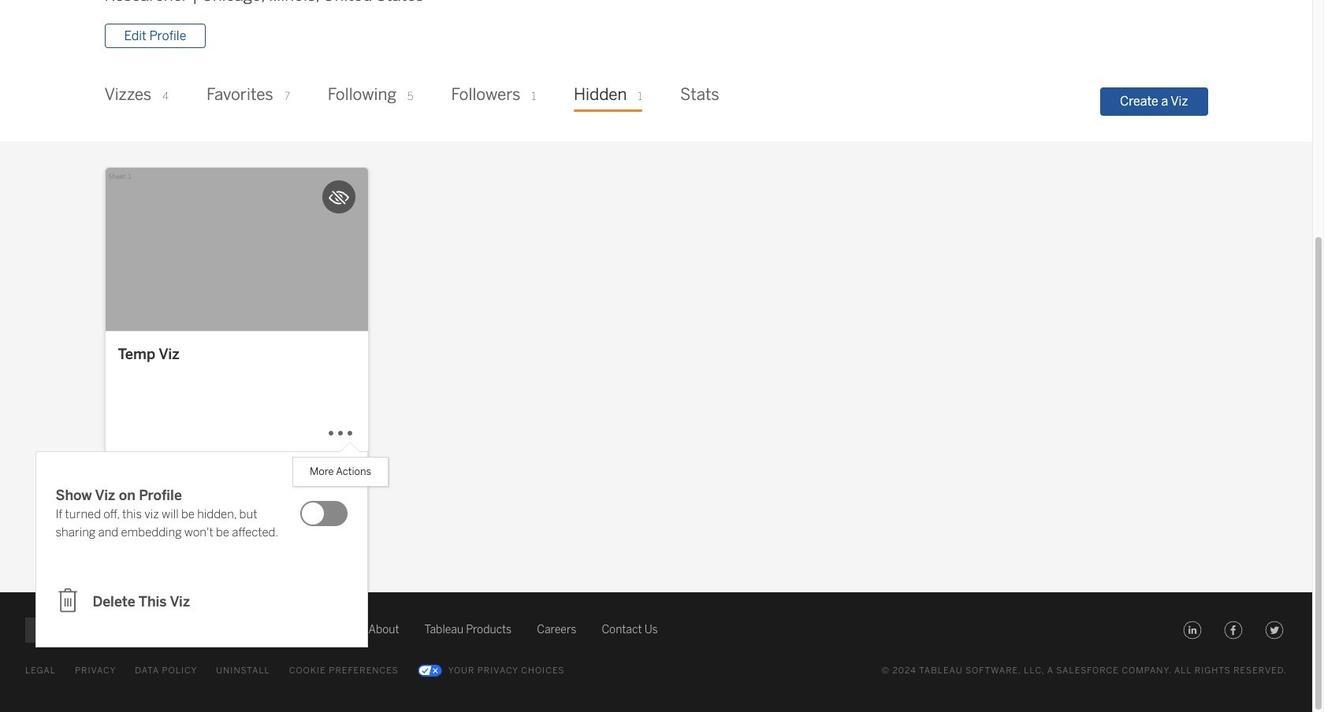 Task type: locate. For each thing, give the bounding box(es) containing it.
menu item inside list options menu
[[44, 460, 359, 567]]

dialog
[[36, 442, 367, 647]]

more actions image
[[327, 420, 355, 448]]

menu item
[[44, 460, 359, 567]]

list item
[[97, 159, 376, 462]]

list options menu
[[36, 452, 367, 647]]



Task type: vqa. For each thing, say whether or not it's contained in the screenshot.
the rightmost to
no



